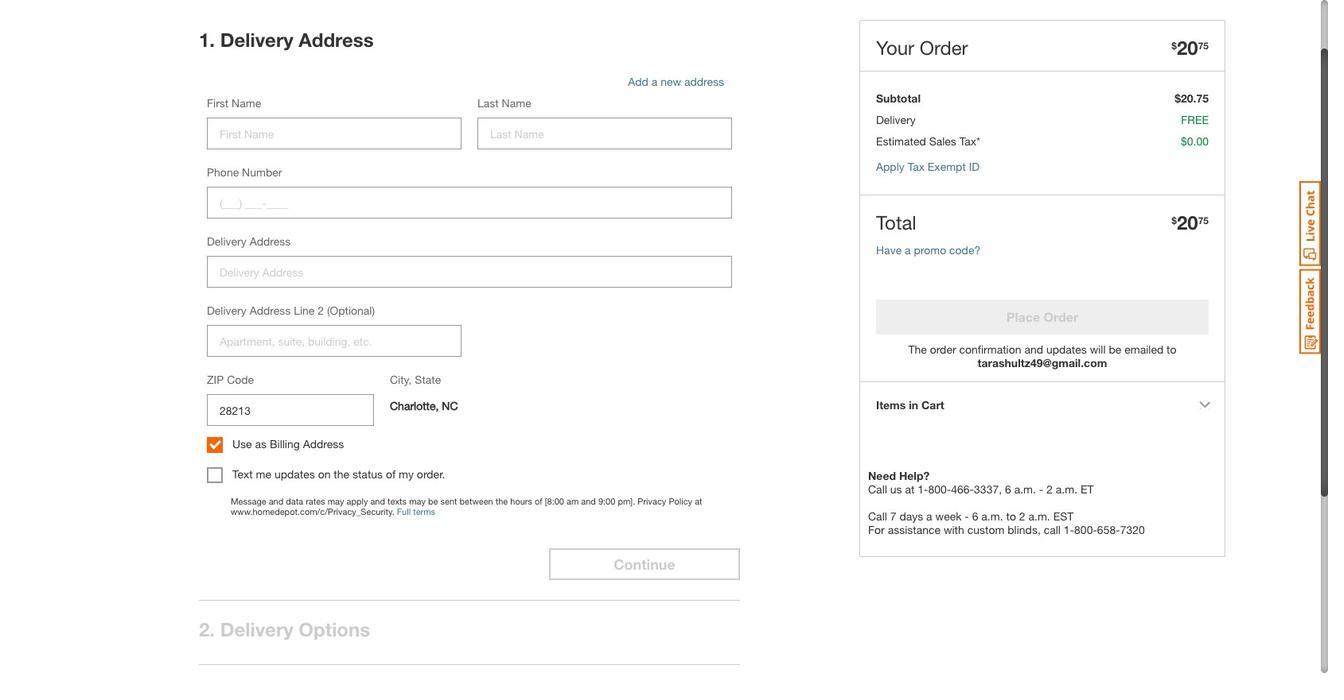 Task type: locate. For each thing, give the bounding box(es) containing it.
$ for total
[[1172, 215, 1177, 226]]

to right "emailed"
[[1167, 343, 1177, 356]]

, up call 7 days a week - 6 a.m. to 2 a.m. est for assistance with custom blinds, call 1-800-658-7320
[[999, 483, 1002, 497]]

None telephone field
[[207, 395, 374, 427]]

800-
[[928, 483, 951, 497], [1074, 524, 1097, 537]]

days
[[900, 510, 923, 524]]

2 vertical spatial a
[[926, 510, 932, 524]]

0 vertical spatial the
[[334, 468, 349, 481]]

updates inside the order confirmation and updates will be emailed to tarashultz49@gmail.com
[[1046, 343, 1087, 356]]

0 horizontal spatial 1-
[[918, 483, 928, 497]]

have a promo code?
[[876, 243, 981, 257]]

a right have
[[905, 243, 911, 257]]

6 right 3337
[[1005, 483, 1011, 497]]

be right will
[[1109, 343, 1121, 356]]

9:00
[[598, 497, 615, 507]]

0 vertical spatial 2
[[318, 304, 324, 318]]

First Name text field
[[207, 118, 462, 150]]

at inside the need help? call us at 1-800-466-3337 , 6 a.m. - 2 a.m. et
[[905, 483, 915, 497]]

blinds,
[[1008, 524, 1041, 537]]

$0.00
[[1181, 134, 1209, 148]]

to inside the order confirmation and updates will be emailed to tarashultz49@gmail.com
[[1167, 343, 1177, 356]]

apply tax exempt id link
[[876, 160, 980, 173]]

1 vertical spatial -
[[965, 510, 969, 524]]

1- right call at the right bottom of the page
[[1064, 524, 1074, 537]]

1 vertical spatial the
[[496, 497, 508, 507]]

1 horizontal spatial 800-
[[1074, 524, 1097, 537]]

1 vertical spatial to
[[1006, 510, 1016, 524]]

continue link
[[549, 549, 740, 581]]

1 vertical spatial 800-
[[1074, 524, 1097, 537]]

name inside first name element
[[232, 96, 261, 110]]

1 vertical spatial updates
[[274, 468, 315, 481]]

0 horizontal spatial be
[[428, 497, 438, 507]]

2 horizontal spatial a
[[926, 510, 932, 524]]

1 vertical spatial $ 20 75
[[1172, 212, 1209, 234]]

0 vertical spatial order
[[920, 37, 968, 59]]

0 horizontal spatial name
[[232, 96, 261, 110]]

1 $ 20 75 from the top
[[1172, 37, 1209, 59]]

2 inside the need help? call us at 1-800-466-3337 , 6 a.m. - 2 a.m. et
[[1047, 483, 1053, 497]]

1 vertical spatial 20
[[1177, 212, 1198, 234]]

1 $ from the top
[[1172, 39, 1177, 51]]

1 horizontal spatial the
[[496, 497, 508, 507]]

delivery down "phone"
[[207, 235, 247, 248]]

1 call from the top
[[868, 483, 887, 497]]

0 vertical spatial 6
[[1005, 483, 1011, 497]]

delivery up zip code
[[207, 304, 247, 318]]

total
[[876, 212, 916, 234]]

tax*
[[959, 134, 980, 148]]

2 name from the left
[[502, 96, 531, 110]]

1 horizontal spatial a
[[905, 243, 911, 257]]

the left hours
[[496, 497, 508, 507]]

2 inside call 7 days a week - 6 a.m. to 2 a.m. est for assistance with custom blinds, call 1-800-658-7320
[[1019, 510, 1025, 524]]

live chat image
[[1299, 181, 1321, 267]]

and inside the order confirmation and updates will be emailed to tarashultz49@gmail.com
[[1024, 343, 1043, 356]]

code
[[227, 373, 254, 387]]

call inside call 7 days a week - 6 a.m. to 2 a.m. est for assistance with custom blinds, call 1-800-658-7320
[[868, 510, 887, 524]]

- right the week
[[965, 510, 969, 524]]

of inside message and data rates may apply and texts may be sent between the hours of [8:00 am and 9:00 pm]. privacy policy at www.homedepot.com/c/privacy_security.
[[535, 497, 542, 507]]

800- inside call 7 days a week - 6 a.m. to 2 a.m. est for assistance with custom blinds, call 1-800-658-7320
[[1074, 524, 1097, 537]]

delivery for delivery address
[[207, 235, 247, 248]]

0 horizontal spatial at
[[695, 497, 702, 507]]

us
[[890, 483, 902, 497]]

20
[[1177, 37, 1198, 59], [1177, 212, 1198, 234]]

1 vertical spatial a
[[905, 243, 911, 257]]

0 vertical spatial updates
[[1046, 343, 1087, 356]]

1 horizontal spatial may
[[409, 497, 426, 507]]

of left [8:00
[[535, 497, 542, 507]]

6 inside call 7 days a week - 6 a.m. to 2 a.m. est for assistance with custom blinds, call 1-800-658-7320
[[972, 510, 978, 524]]

2 horizontal spatial 2
[[1047, 483, 1053, 497]]

with
[[944, 524, 964, 537]]

phone number
[[207, 166, 282, 179]]

0 horizontal spatial 6
[[972, 510, 978, 524]]

of
[[386, 468, 396, 481], [535, 497, 542, 507]]

1 vertical spatial call
[[868, 510, 887, 524]]

at right us
[[905, 483, 915, 497]]

the right the on
[[334, 468, 349, 481]]

updates left will
[[1046, 343, 1087, 356]]

and right am
[[581, 497, 596, 507]]

, left nc
[[436, 399, 439, 413]]

as
[[255, 438, 267, 451]]

0 horizontal spatial 2
[[318, 304, 324, 318]]

free
[[1181, 113, 1209, 127]]

1 vertical spatial $
[[1172, 215, 1177, 226]]

the
[[334, 468, 349, 481], [496, 497, 508, 507]]

0 vertical spatial 800-
[[928, 483, 951, 497]]

1-
[[918, 483, 928, 497], [1064, 524, 1074, 537]]

delivery right 1.
[[220, 29, 293, 51]]

2 left call at the right bottom of the page
[[1019, 510, 1025, 524]]

1 vertical spatial 75
[[1198, 215, 1209, 226]]

2 75 from the top
[[1198, 215, 1209, 226]]

a right days
[[926, 510, 932, 524]]

to right custom
[[1006, 510, 1016, 524]]

2 20 from the top
[[1177, 212, 1198, 234]]

1 horizontal spatial of
[[535, 497, 542, 507]]

6 right with
[[972, 510, 978, 524]]

new
[[661, 75, 681, 88]]

may right texts
[[409, 497, 426, 507]]

order
[[930, 343, 956, 356]]

a inside button
[[905, 243, 911, 257]]

a.m.
[[1014, 483, 1036, 497], [1056, 483, 1077, 497], [981, 510, 1003, 524], [1029, 510, 1050, 524]]

3337
[[974, 483, 999, 497]]

1 vertical spatial 1-
[[1064, 524, 1074, 537]]

zip code
[[207, 373, 254, 387]]

(___) ___-____ telephone field
[[207, 187, 732, 219]]

1 vertical spatial 6
[[972, 510, 978, 524]]

and left the data
[[269, 497, 283, 507]]

0 horizontal spatial updates
[[274, 468, 315, 481]]

assistance
[[888, 524, 941, 537]]

2 right line
[[318, 304, 324, 318]]

to
[[1167, 343, 1177, 356], [1006, 510, 1016, 524]]

a right add
[[651, 75, 657, 88]]

75 for your order
[[1198, 39, 1209, 51]]

have
[[876, 243, 902, 257]]

a.m. down 3337
[[981, 510, 1003, 524]]

-
[[1039, 483, 1043, 497], [965, 510, 969, 524]]

be left sent
[[428, 497, 438, 507]]

a
[[651, 75, 657, 88], [905, 243, 911, 257], [926, 510, 932, 524]]

full terms link
[[397, 507, 435, 517]]

0 horizontal spatial order
[[920, 37, 968, 59]]

and down place order link
[[1024, 343, 1043, 356]]

1 horizontal spatial name
[[502, 96, 531, 110]]

be
[[1109, 343, 1121, 356], [428, 497, 438, 507]]

order.
[[417, 468, 445, 481]]

to inside call 7 days a week - 6 a.m. to 2 a.m. est for assistance with custom blinds, call 1-800-658-7320
[[1006, 510, 1016, 524]]

1 horizontal spatial to
[[1167, 343, 1177, 356]]

name inside last name element
[[502, 96, 531, 110]]

city,
[[390, 373, 412, 387]]

1 horizontal spatial 6
[[1005, 483, 1011, 497]]

6
[[1005, 483, 1011, 497], [972, 510, 978, 524]]

0 vertical spatial a
[[651, 75, 657, 88]]

0 horizontal spatial may
[[328, 497, 344, 507]]

$ 20 75
[[1172, 37, 1209, 59], [1172, 212, 1209, 234]]

zip
[[207, 373, 224, 387]]

name
[[232, 96, 261, 110], [502, 96, 531, 110]]

address
[[299, 29, 374, 51], [250, 235, 291, 248], [250, 304, 291, 318], [303, 438, 344, 451]]

name right "first"
[[232, 96, 261, 110]]

hours
[[510, 497, 532, 507]]

call
[[868, 483, 887, 497], [868, 510, 887, 524]]

estimated
[[876, 134, 926, 148]]

delivery address line 2 (optional)
[[207, 304, 375, 318]]

0 vertical spatial -
[[1039, 483, 1043, 497]]

0 horizontal spatial a
[[651, 75, 657, 88]]

est
[[1053, 510, 1074, 524]]

call inside the need help? call us at 1-800-466-3337 , 6 a.m. - 2 a.m. et
[[868, 483, 887, 497]]

phone number element
[[207, 166, 732, 219]]

place order link
[[876, 300, 1209, 335]]

items
[[876, 399, 906, 412]]

promo
[[914, 243, 946, 257]]

1- right us
[[918, 483, 928, 497]]

the
[[908, 343, 927, 356]]

Last Name text field
[[477, 118, 732, 150]]

updates up the data
[[274, 468, 315, 481]]

data
[[286, 497, 303, 507]]

0 horizontal spatial 800-
[[928, 483, 951, 497]]

2 left the et
[[1047, 483, 1053, 497]]

0 vertical spatial $
[[1172, 39, 1177, 51]]

2 $ 20 75 from the top
[[1172, 212, 1209, 234]]

call left us
[[868, 483, 887, 497]]

0 vertical spatial 20
[[1177, 37, 1198, 59]]

a.m. up call 7 days a week - 6 a.m. to 2 a.m. est for assistance with custom blinds, call 1-800-658-7320
[[1014, 483, 1036, 497]]

20 for total
[[1177, 212, 1198, 234]]

0 vertical spatial call
[[868, 483, 887, 497]]

be inside message and data rates may apply and texts may be sent between the hours of [8:00 am and 9:00 pm]. privacy policy at www.homedepot.com/c/privacy_security.
[[428, 497, 438, 507]]

a inside call 7 days a week - 6 a.m. to 2 a.m. est for assistance with custom blinds, call 1-800-658-7320
[[926, 510, 932, 524]]

0 horizontal spatial of
[[386, 468, 396, 481]]

0 vertical spatial $ 20 75
[[1172, 37, 1209, 59]]

1 vertical spatial 2
[[1047, 483, 1053, 497]]

delivery right the 2.
[[220, 619, 293, 641]]

pm].
[[618, 497, 635, 507]]

0 horizontal spatial ,
[[436, 399, 439, 413]]

of left my
[[386, 468, 396, 481]]

order right your
[[920, 37, 968, 59]]

1 horizontal spatial updates
[[1046, 343, 1087, 356]]

0 horizontal spatial -
[[965, 510, 969, 524]]

1 vertical spatial be
[[428, 497, 438, 507]]

1 vertical spatial order
[[1044, 310, 1078, 325]]

add a new address link
[[616, 75, 732, 88]]

$
[[1172, 39, 1177, 51], [1172, 215, 1177, 226]]

for
[[868, 524, 885, 537]]

20 for your order
[[1177, 37, 1198, 59]]

1 horizontal spatial ,
[[999, 483, 1002, 497]]

1 vertical spatial ,
[[999, 483, 1002, 497]]

800- right est
[[1074, 524, 1097, 537]]

apply
[[347, 497, 368, 507]]

0 horizontal spatial to
[[1006, 510, 1016, 524]]

1 vertical spatial of
[[535, 497, 542, 507]]

order for place order
[[1044, 310, 1078, 325]]

1 75 from the top
[[1198, 39, 1209, 51]]

charlotte
[[390, 399, 436, 413]]

delivery down subtotal
[[876, 113, 916, 127]]

Delivery Address text field
[[207, 256, 732, 288]]

privacy
[[638, 497, 666, 507]]

at right policy
[[695, 497, 702, 507]]

1 horizontal spatial be
[[1109, 343, 1121, 356]]

sent
[[440, 497, 457, 507]]

0 vertical spatial 1-
[[918, 483, 928, 497]]

be inside the order confirmation and updates will be emailed to tarashultz49@gmail.com
[[1109, 343, 1121, 356]]

$ 20 75 for total
[[1172, 212, 1209, 234]]

1 horizontal spatial order
[[1044, 310, 1078, 325]]

0 vertical spatial 75
[[1198, 39, 1209, 51]]

items in cart
[[876, 399, 944, 412]]

0 vertical spatial be
[[1109, 343, 1121, 356]]

2 $ from the top
[[1172, 215, 1177, 226]]

order
[[920, 37, 968, 59], [1044, 310, 1078, 325]]

1 horizontal spatial 2
[[1019, 510, 1025, 524]]

may right rates
[[328, 497, 344, 507]]

2 call from the top
[[868, 510, 887, 524]]

call left '7'
[[868, 510, 887, 524]]

2 vertical spatial 2
[[1019, 510, 1025, 524]]

sales
[[929, 134, 956, 148]]

2 may from the left
[[409, 497, 426, 507]]

- inside the need help? call us at 1-800-466-3337 , 6 a.m. - 2 a.m. et
[[1039, 483, 1043, 497]]

$ 20 75 for your order
[[1172, 37, 1209, 59]]

cart
[[921, 399, 944, 412]]

1 horizontal spatial 1-
[[1064, 524, 1074, 537]]

name right last
[[502, 96, 531, 110]]

2.
[[199, 619, 215, 641]]

zip code element
[[207, 373, 374, 427]]

www.homedepot.com/c/privacy_security.
[[231, 507, 394, 517]]

0 vertical spatial of
[[386, 468, 396, 481]]

order inside place order link
[[1044, 310, 1078, 325]]

1 horizontal spatial at
[[905, 483, 915, 497]]

place order
[[1006, 310, 1078, 325]]

1 horizontal spatial -
[[1039, 483, 1043, 497]]

- up blinds,
[[1039, 483, 1043, 497]]

1 name from the left
[[232, 96, 261, 110]]

1- inside call 7 days a week - 6 a.m. to 2 a.m. est for assistance with custom blinds, call 1-800-658-7320
[[1064, 524, 1074, 537]]

0 vertical spatial to
[[1167, 343, 1177, 356]]

1 20 from the top
[[1177, 37, 1198, 59]]

800- up the week
[[928, 483, 951, 497]]

7
[[890, 510, 896, 524]]

Apartment, suite, building, etc. text field
[[207, 325, 462, 357]]

2. delivery options
[[199, 619, 370, 641]]

order right place
[[1044, 310, 1078, 325]]



Task type: vqa. For each thing, say whether or not it's contained in the screenshot.
the topmost 2
yes



Task type: describe. For each thing, give the bounding box(es) containing it.
[8:00
[[545, 497, 564, 507]]

- inside call 7 days a week - 6 a.m. to 2 a.m. est for assistance with custom blinds, call 1-800-658-7320
[[965, 510, 969, 524]]

1.
[[199, 29, 215, 51]]

name for first name
[[232, 96, 261, 110]]

7320
[[1120, 524, 1145, 537]]

nc
[[442, 399, 458, 413]]

a.m. left the et
[[1056, 483, 1077, 497]]

last name
[[477, 96, 531, 110]]

between
[[460, 497, 493, 507]]

confirmation
[[959, 343, 1021, 356]]

billing
[[270, 438, 300, 451]]

(optional)
[[327, 304, 375, 318]]

continue
[[614, 556, 675, 574]]

tax
[[908, 160, 925, 173]]

need
[[868, 469, 896, 483]]

delivery address line 2 (optional) element
[[207, 304, 462, 357]]

text
[[232, 468, 253, 481]]

1-800-466-3337 link
[[918, 483, 999, 497]]

policy
[[669, 497, 692, 507]]

charlotte , nc
[[390, 399, 458, 413]]

at inside message and data rates may apply and texts may be sent between the hours of [8:00 am and 9:00 pm]. privacy policy at www.homedepot.com/c/privacy_security.
[[695, 497, 702, 507]]

$20.75
[[1175, 92, 1209, 105]]

estimated sales tax*
[[876, 134, 980, 148]]

options
[[299, 619, 370, 641]]

tarashultz49@gmail.com
[[978, 356, 1107, 370]]

full
[[397, 507, 411, 517]]

status
[[352, 468, 383, 481]]

me
[[256, 468, 271, 481]]

number
[[242, 166, 282, 179]]

message
[[231, 497, 266, 507]]

delivery for delivery
[[876, 113, 916, 127]]

6 inside the need help? call us at 1-800-466-3337 , 6 a.m. - 2 a.m. et
[[1005, 483, 1011, 497]]

id
[[969, 160, 980, 173]]

will
[[1090, 343, 1106, 356]]

0 horizontal spatial the
[[334, 468, 349, 481]]

exempt
[[928, 160, 966, 173]]

state
[[415, 373, 441, 387]]

address
[[684, 75, 724, 88]]

feedback link image
[[1299, 269, 1321, 355]]

your
[[876, 37, 914, 59]]

apply
[[876, 160, 905, 173]]

use as billing address
[[232, 438, 344, 451]]

a for have
[[905, 243, 911, 257]]

first name
[[207, 96, 261, 110]]

1- inside the need help? call us at 1-800-466-3337 , 6 a.m. - 2 a.m. et
[[918, 483, 928, 497]]

first name element
[[207, 96, 462, 150]]

800- inside the need help? call us at 1-800-466-3337 , 6 a.m. - 2 a.m. et
[[928, 483, 951, 497]]

and left texts
[[370, 497, 385, 507]]

phone
[[207, 166, 239, 179]]

the order confirmation and updates will be emailed to tarashultz49@gmail.com
[[908, 343, 1177, 370]]

apply tax exempt id
[[876, 160, 980, 173]]

75 for total
[[1198, 215, 1209, 226]]

1 may from the left
[[328, 497, 344, 507]]

subtotal
[[876, 92, 921, 105]]

city, state
[[390, 373, 441, 387]]

in
[[909, 399, 918, 412]]

week
[[935, 510, 962, 524]]

to for a.m.
[[1006, 510, 1016, 524]]

full terms
[[397, 507, 435, 517]]

custom
[[967, 524, 1005, 537]]

first
[[207, 96, 229, 110]]

last name element
[[477, 96, 732, 150]]

code?
[[949, 243, 981, 257]]

delivery address
[[207, 235, 291, 248]]

a.m. left est
[[1029, 510, 1050, 524]]

need help? call us at 1-800-466-3337 , 6 a.m. - 2 a.m. et
[[868, 469, 1094, 497]]

call 7 days a week - 6 a.m. to 2 a.m. est for assistance with custom blinds, call 1-800-658-7320
[[868, 510, 1145, 537]]

, inside the need help? call us at 1-800-466-3337 , 6 a.m. - 2 a.m. et
[[999, 483, 1002, 497]]

my
[[399, 468, 414, 481]]

a for add
[[651, 75, 657, 88]]

et
[[1081, 483, 1094, 497]]

your order
[[876, 37, 968, 59]]

on
[[318, 468, 331, 481]]

1. delivery address
[[199, 29, 374, 51]]

$ for your order
[[1172, 39, 1177, 51]]

terms
[[413, 507, 435, 517]]

message and data rates may apply and texts may be sent between the hours of [8:00 am and 9:00 pm]. privacy policy at www.homedepot.com/c/privacy_security.
[[231, 497, 702, 517]]

1-800-658-7320 link
[[1064, 524, 1145, 537]]

line
[[294, 304, 315, 318]]

add a new address
[[628, 75, 724, 88]]

to for emailed
[[1167, 343, 1177, 356]]

0 vertical spatial ,
[[436, 399, 439, 413]]

texts
[[388, 497, 407, 507]]

place
[[1006, 310, 1040, 325]]

last
[[477, 96, 499, 110]]

help?
[[899, 469, 930, 483]]

the inside message and data rates may apply and texts may be sent between the hours of [8:00 am and 9:00 pm]. privacy policy at www.homedepot.com/c/privacy_security.
[[496, 497, 508, 507]]

call
[[1044, 524, 1061, 537]]

658-
[[1097, 524, 1120, 537]]

delivery for delivery address line 2 (optional)
[[207, 304, 247, 318]]

name for last name
[[502, 96, 531, 110]]

add
[[628, 75, 648, 88]]

466-
[[951, 483, 974, 497]]

rates
[[306, 497, 325, 507]]

order for your order
[[920, 37, 968, 59]]



